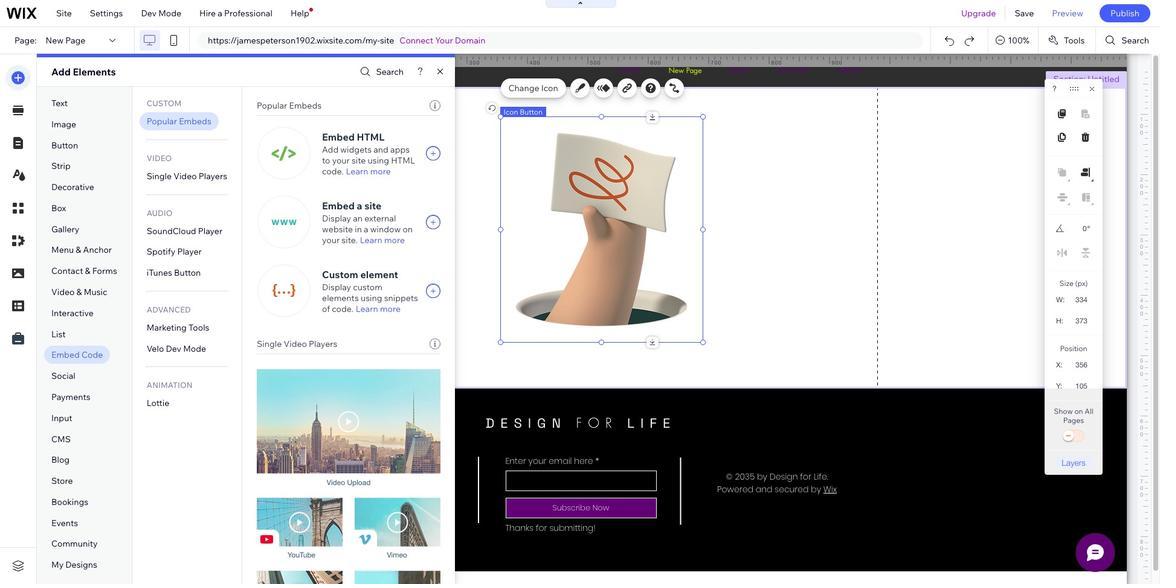 Task type: describe. For each thing, give the bounding box(es) containing it.
my
[[51, 560, 64, 571]]

website
[[322, 224, 353, 235]]

using inside add widgets and apps to your site using html code.
[[368, 155, 389, 166]]

upload
[[347, 479, 371, 488]]

0 horizontal spatial single
[[147, 171, 172, 182]]

music
[[84, 287, 107, 298]]

learn for html
[[346, 166, 368, 177]]

& for menu
[[76, 245, 81, 256]]

connect
[[400, 35, 433, 46]]

marketing
[[147, 323, 187, 334]]

itunes button
[[147, 268, 201, 279]]

and
[[374, 144, 389, 155]]

embed html
[[322, 131, 385, 143]]

hire
[[199, 8, 216, 19]]

velo dev mode
[[147, 344, 206, 355]]

box
[[51, 203, 66, 214]]

player for spotify player
[[177, 247, 202, 258]]

strip
[[51, 161, 71, 172]]

1 vertical spatial button
[[51, 140, 78, 151]]

(px)
[[1075, 279, 1088, 288]]

tools button
[[1039, 27, 1096, 54]]

bookings
[[51, 497, 88, 508]]

velo
[[147, 344, 164, 355]]

advanced
[[147, 305, 191, 315]]

list
[[51, 329, 66, 340]]

soundcloud player
[[147, 226, 223, 237]]

500
[[590, 59, 601, 66]]

spotify player
[[147, 247, 202, 258]]

elements
[[73, 66, 116, 78]]

x:
[[1056, 361, 1063, 370]]

video for video
[[147, 153, 172, 163]]

display for custom element
[[322, 282, 351, 293]]

spotify
[[147, 247, 175, 258]]

widgets
[[340, 144, 372, 155]]

your inside add widgets and apps to your site using html code.
[[332, 155, 350, 166]]

animation
[[147, 381, 193, 391]]

https://jamespeterson1902.wixsite.com/my-site connect your domain
[[208, 35, 486, 46]]

1 horizontal spatial mode
[[183, 344, 206, 355]]

elements
[[322, 293, 359, 304]]

site.
[[342, 235, 358, 246]]

add elements
[[51, 66, 116, 78]]

upgrade
[[961, 8, 996, 19]]

300
[[469, 59, 480, 66]]

untitled
[[1088, 74, 1120, 85]]

learn more button for custom element
[[356, 304, 401, 315]]

add for add widgets and apps to your site using html code.
[[322, 144, 339, 155]]

2 vertical spatial site
[[364, 200, 382, 212]]

preview button
[[1043, 0, 1093, 27]]

cms
[[51, 434, 71, 445]]

social
[[51, 371, 75, 382]]

vimeo
[[387, 552, 407, 560]]

600
[[651, 59, 661, 66]]

change
[[509, 83, 539, 94]]

help
[[291, 8, 309, 19]]

more for custom element
[[380, 304, 401, 315]]

400
[[530, 59, 541, 66]]

events
[[51, 518, 78, 529]]

your
[[435, 35, 453, 46]]

0 vertical spatial players
[[199, 171, 227, 182]]

lottie
[[147, 399, 169, 409]]

my designs
[[51, 560, 97, 571]]

custom for custom element
[[322, 269, 358, 281]]

soundcloud
[[147, 226, 196, 237]]

0 vertical spatial single video players
[[147, 171, 227, 182]]

0 vertical spatial site
[[380, 35, 394, 46]]

apps
[[390, 144, 410, 155]]

forms
[[92, 266, 117, 277]]

embed for embed code
[[51, 350, 80, 361]]

preview
[[1052, 8, 1083, 19]]

new
[[46, 35, 63, 46]]

layers
[[1062, 458, 1086, 468]]

in
[[355, 224, 362, 235]]

snippets
[[384, 293, 418, 304]]

domain
[[455, 35, 486, 46]]

settings
[[90, 8, 123, 19]]

save
[[1015, 8, 1034, 19]]

site inside add widgets and apps to your site using html code.
[[352, 155, 366, 166]]

contact
[[51, 266, 83, 277]]

dev mode
[[141, 8, 181, 19]]

size
[[1060, 279, 1074, 288]]

on inside show on all pages
[[1075, 407, 1083, 416]]

menu
[[51, 245, 74, 256]]

0 horizontal spatial popular
[[147, 116, 177, 127]]

https://jamespeterson1902.wixsite.com/my-
[[208, 35, 380, 46]]

tools inside "button"
[[1064, 35, 1085, 46]]

of
[[322, 304, 330, 315]]

h:
[[1056, 317, 1064, 326]]

on inside display an external website in a window on your site.
[[403, 224, 413, 235]]

element
[[360, 269, 398, 281]]

page
[[65, 35, 85, 46]]

layers button
[[1055, 457, 1093, 470]]

1 horizontal spatial search button
[[1096, 27, 1160, 54]]

html inside add widgets and apps to your site using html code.
[[391, 155, 415, 166]]

learn more for embed a site
[[360, 235, 405, 246]]

show on all pages
[[1054, 407, 1094, 425]]

save button
[[1006, 0, 1043, 27]]

1 horizontal spatial popular embeds
[[257, 100, 322, 111]]

w:
[[1056, 296, 1065, 305]]

external
[[365, 213, 396, 224]]

video & music
[[51, 287, 107, 298]]

a for site
[[357, 200, 362, 212]]

embed a site
[[322, 200, 382, 212]]

display an external website in a window on your site.
[[322, 213, 413, 246]]

embed for embed a site
[[322, 200, 355, 212]]



Task type: locate. For each thing, give the bounding box(es) containing it.
button down image at the left top
[[51, 140, 78, 151]]

1 vertical spatial custom
[[322, 269, 358, 281]]

embeds
[[289, 100, 322, 111], [179, 116, 211, 127]]

0 horizontal spatial popular embeds
[[147, 116, 211, 127]]

1 vertical spatial single
[[257, 339, 282, 350]]

learn
[[346, 166, 368, 177], [360, 235, 382, 246], [356, 304, 378, 315]]

0 vertical spatial a
[[218, 8, 222, 19]]

search down connect
[[376, 66, 404, 77]]

store
[[51, 476, 73, 487]]

0 vertical spatial using
[[368, 155, 389, 166]]

using down element
[[361, 293, 382, 304]]

player down soundcloud player
[[177, 247, 202, 258]]

0 vertical spatial your
[[332, 155, 350, 166]]

display up of
[[322, 282, 351, 293]]

all
[[1085, 407, 1094, 416]]

1 vertical spatial &
[[85, 266, 90, 277]]

0 vertical spatial single
[[147, 171, 172, 182]]

2 vertical spatial learn
[[356, 304, 378, 315]]

0 horizontal spatial mode
[[158, 8, 181, 19]]

0 vertical spatial &
[[76, 245, 81, 256]]

video for video upload
[[327, 479, 345, 488]]

2 vertical spatial &
[[76, 287, 82, 298]]

1 vertical spatial a
[[357, 200, 362, 212]]

1 horizontal spatial a
[[357, 200, 362, 212]]

2 vertical spatial learn more
[[356, 304, 401, 315]]

search down publish
[[1122, 35, 1149, 46]]

1 vertical spatial popular embeds
[[147, 116, 211, 127]]

change icon
[[509, 83, 558, 94]]

&
[[76, 245, 81, 256], [85, 266, 90, 277], [76, 287, 82, 298]]

add widgets and apps to your site using html code.
[[322, 144, 415, 177]]

a right in
[[364, 224, 368, 235]]

1 horizontal spatial custom
[[322, 269, 358, 281]]

0 horizontal spatial search
[[376, 66, 404, 77]]

site
[[56, 8, 72, 19]]

learn more button down widgets
[[346, 166, 391, 177]]

0 horizontal spatial dev
[[141, 8, 157, 19]]

marketing tools
[[147, 323, 209, 334]]

0 vertical spatial popular embeds
[[257, 100, 322, 111]]

a for professional
[[218, 8, 222, 19]]

0 horizontal spatial on
[[403, 224, 413, 235]]

site down "embed html"
[[352, 155, 366, 166]]

more down external
[[384, 235, 405, 246]]

icon down change
[[504, 108, 518, 117]]

player
[[198, 226, 223, 237], [177, 247, 202, 258]]

1 horizontal spatial button
[[174, 268, 201, 279]]

1 vertical spatial players
[[309, 339, 337, 350]]

learn more
[[346, 166, 391, 177], [360, 235, 405, 246], [356, 304, 401, 315]]

learn more down external
[[360, 235, 405, 246]]

input
[[51, 413, 72, 424]]

2 vertical spatial a
[[364, 224, 368, 235]]

section:
[[1054, 74, 1086, 85]]

hire a professional
[[199, 8, 272, 19]]

800
[[771, 59, 782, 66]]

1 horizontal spatial embeds
[[289, 100, 322, 111]]

new page
[[46, 35, 85, 46]]

learn more button for embed html
[[346, 166, 391, 177]]

pages
[[1063, 416, 1084, 425]]

0 vertical spatial mode
[[158, 8, 181, 19]]

0 horizontal spatial html
[[357, 131, 385, 143]]

learn right site.
[[360, 235, 382, 246]]

0 horizontal spatial search button
[[357, 63, 404, 81]]

position
[[1060, 344, 1087, 354]]

0 horizontal spatial single video players
[[147, 171, 227, 182]]

0 vertical spatial on
[[403, 224, 413, 235]]

1 vertical spatial your
[[322, 235, 340, 246]]

display for embed a site
[[322, 213, 351, 224]]

custom
[[147, 99, 181, 108], [322, 269, 358, 281]]

0 vertical spatial display
[[322, 213, 351, 224]]

publish button
[[1100, 4, 1151, 22]]

image
[[51, 119, 76, 130]]

0 horizontal spatial add
[[51, 66, 71, 78]]

code. right of
[[332, 304, 353, 315]]

2 vertical spatial more
[[380, 304, 401, 315]]

learn down widgets
[[346, 166, 368, 177]]

1 horizontal spatial icon
[[541, 83, 558, 94]]

0 vertical spatial more
[[370, 166, 391, 177]]

embed code
[[51, 350, 103, 361]]

html
[[357, 131, 385, 143], [391, 155, 415, 166]]

2 display from the top
[[322, 282, 351, 293]]

1 vertical spatial tools
[[189, 323, 209, 334]]

an
[[353, 213, 363, 224]]

video for video & music
[[51, 287, 75, 298]]

2 vertical spatial learn more button
[[356, 304, 401, 315]]

button for icon button
[[520, 108, 543, 117]]

display inside display an external website in a window on your site.
[[322, 213, 351, 224]]

interactive
[[51, 308, 94, 319]]

button down change icon
[[520, 108, 543, 117]]

icon
[[541, 83, 558, 94], [504, 108, 518, 117]]

a right the hire
[[218, 8, 222, 19]]

& for video
[[76, 287, 82, 298]]

mode left the hire
[[158, 8, 181, 19]]

youtube
[[288, 552, 315, 560]]

code.
[[322, 166, 344, 177], [332, 304, 353, 315]]

publish
[[1111, 8, 1140, 19]]

0 vertical spatial search button
[[1096, 27, 1160, 54]]

0 vertical spatial custom
[[147, 99, 181, 108]]

more
[[370, 166, 391, 177], [384, 235, 405, 246], [380, 304, 401, 315]]

custom element
[[322, 269, 398, 281]]

html up and
[[357, 131, 385, 143]]

window
[[370, 224, 401, 235]]

icon right change
[[541, 83, 558, 94]]

learn more for embed html
[[346, 166, 391, 177]]

1 vertical spatial icon
[[504, 108, 518, 117]]

0 vertical spatial code.
[[322, 166, 344, 177]]

embed up widgets
[[322, 131, 355, 143]]

more for embed a site
[[384, 235, 405, 246]]

°
[[1088, 225, 1090, 233]]

dev right velo
[[166, 344, 181, 355]]

2 vertical spatial button
[[174, 268, 201, 279]]

learn more for custom element
[[356, 304, 401, 315]]

your
[[332, 155, 350, 166], [322, 235, 340, 246]]

custom
[[353, 282, 382, 293]]

0 horizontal spatial custom
[[147, 99, 181, 108]]

display custom elements using snippets of code.
[[322, 282, 418, 315]]

dev right settings
[[141, 8, 157, 19]]

learn more button down external
[[360, 235, 405, 246]]

to
[[322, 155, 330, 166]]

learn more down custom
[[356, 304, 401, 315]]

section: untitled
[[1054, 74, 1120, 85]]

0 vertical spatial embeds
[[289, 100, 322, 111]]

mode down marketing tools
[[183, 344, 206, 355]]

button for itunes button
[[174, 268, 201, 279]]

a up an
[[357, 200, 362, 212]]

0 vertical spatial dev
[[141, 8, 157, 19]]

1 horizontal spatial add
[[322, 144, 339, 155]]

learn more button for embed a site
[[360, 235, 405, 246]]

0 vertical spatial tools
[[1064, 35, 1085, 46]]

100%
[[1008, 35, 1030, 46]]

1 vertical spatial learn more
[[360, 235, 405, 246]]

1 vertical spatial search
[[376, 66, 404, 77]]

1 horizontal spatial popular
[[257, 100, 287, 111]]

mode
[[158, 8, 181, 19], [183, 344, 206, 355]]

0 vertical spatial add
[[51, 66, 71, 78]]

0 horizontal spatial tools
[[189, 323, 209, 334]]

1 vertical spatial player
[[177, 247, 202, 258]]

learn for a
[[360, 235, 382, 246]]

display inside display custom elements using snippets of code.
[[322, 282, 351, 293]]

& left music
[[76, 287, 82, 298]]

your inside display an external website in a window on your site.
[[322, 235, 340, 246]]

a inside display an external website in a window on your site.
[[364, 224, 368, 235]]

1 vertical spatial single video players
[[257, 339, 337, 350]]

0 vertical spatial popular
[[257, 100, 287, 111]]

0 vertical spatial html
[[357, 131, 385, 143]]

audio
[[147, 208, 173, 218]]

1 vertical spatial using
[[361, 293, 382, 304]]

0 horizontal spatial a
[[218, 8, 222, 19]]

0 vertical spatial search
[[1122, 35, 1149, 46]]

decorative
[[51, 182, 94, 193]]

1 vertical spatial search button
[[357, 63, 404, 81]]

icon button
[[504, 108, 543, 117]]

search button down https://jamespeterson1902.wixsite.com/my-site connect your domain
[[357, 63, 404, 81]]

1 vertical spatial more
[[384, 235, 405, 246]]

1 horizontal spatial single
[[257, 339, 282, 350]]

single
[[147, 171, 172, 182], [257, 339, 282, 350]]

player for soundcloud player
[[198, 226, 223, 237]]

0 vertical spatial icon
[[541, 83, 558, 94]]

1 vertical spatial on
[[1075, 407, 1083, 416]]

community
[[51, 539, 98, 550]]

add inside add widgets and apps to your site using html code.
[[322, 144, 339, 155]]

contact & forms
[[51, 266, 117, 277]]

more for embed html
[[370, 166, 391, 177]]

show
[[1054, 407, 1073, 416]]

1 horizontal spatial dev
[[166, 344, 181, 355]]

0 horizontal spatial button
[[51, 140, 78, 151]]

1 vertical spatial html
[[391, 155, 415, 166]]

search button down publish button
[[1096, 27, 1160, 54]]

player right soundcloud
[[198, 226, 223, 237]]

popular
[[257, 100, 287, 111], [147, 116, 177, 127]]

code. down widgets
[[322, 166, 344, 177]]

your left site.
[[322, 235, 340, 246]]

button
[[520, 108, 543, 117], [51, 140, 78, 151], [174, 268, 201, 279]]

1 horizontal spatial html
[[391, 155, 415, 166]]

using left apps
[[368, 155, 389, 166]]

& right menu
[[76, 245, 81, 256]]

single video players down of
[[257, 339, 337, 350]]

popular embeds
[[257, 100, 322, 111], [147, 116, 211, 127]]

single video players up audio
[[147, 171, 227, 182]]

1 vertical spatial mode
[[183, 344, 206, 355]]

switch
[[1062, 428, 1086, 445]]

size (px)
[[1060, 279, 1088, 288]]

? button
[[1053, 85, 1057, 93]]

site up external
[[364, 200, 382, 212]]

on left all
[[1075, 407, 1083, 416]]

1 vertical spatial learn more button
[[360, 235, 405, 246]]

embed for embed html
[[322, 131, 355, 143]]

0 horizontal spatial embeds
[[179, 116, 211, 127]]

& left forms
[[85, 266, 90, 277]]

professional
[[224, 8, 272, 19]]

1 vertical spatial code.
[[332, 304, 353, 315]]

& for contact
[[85, 266, 90, 277]]

using
[[368, 155, 389, 166], [361, 293, 382, 304]]

100% button
[[989, 27, 1038, 54]]

anchor
[[83, 245, 112, 256]]

more down custom
[[380, 304, 401, 315]]

menu & anchor
[[51, 245, 112, 256]]

on right window
[[403, 224, 413, 235]]

add for add elements
[[51, 66, 71, 78]]

1 vertical spatial add
[[322, 144, 339, 155]]

video upload
[[327, 479, 371, 488]]

0 vertical spatial learn more button
[[346, 166, 391, 177]]

1 horizontal spatial single video players
[[257, 339, 337, 350]]

0 horizontal spatial icon
[[504, 108, 518, 117]]

button down spotify player
[[174, 268, 201, 279]]

add left widgets
[[322, 144, 339, 155]]

0 vertical spatial button
[[520, 108, 543, 117]]

more down and
[[370, 166, 391, 177]]

embed up 'social'
[[51, 350, 80, 361]]

0 vertical spatial learn more
[[346, 166, 391, 177]]

using inside display custom elements using snippets of code.
[[361, 293, 382, 304]]

1 vertical spatial popular
[[147, 116, 177, 127]]

code. inside add widgets and apps to your site using html code.
[[322, 166, 344, 177]]

code. inside display custom elements using snippets of code.
[[332, 304, 353, 315]]

1 vertical spatial display
[[322, 282, 351, 293]]

your right to
[[332, 155, 350, 166]]

site left connect
[[380, 35, 394, 46]]

display down the embed a site
[[322, 213, 351, 224]]

None text field
[[1071, 221, 1087, 237], [1069, 292, 1093, 308], [1070, 313, 1093, 329], [1068, 378, 1093, 395], [1071, 221, 1087, 237], [1069, 292, 1093, 308], [1070, 313, 1093, 329], [1068, 378, 1093, 395]]

0 vertical spatial embed
[[322, 131, 355, 143]]

learn for element
[[356, 304, 378, 315]]

site
[[380, 35, 394, 46], [352, 155, 366, 166], [364, 200, 382, 212]]

2 horizontal spatial button
[[520, 108, 543, 117]]

learn more down widgets
[[346, 166, 391, 177]]

y:
[[1056, 383, 1062, 391]]

tools down preview
[[1064, 35, 1085, 46]]

0 horizontal spatial players
[[199, 171, 227, 182]]

1 vertical spatial learn
[[360, 235, 382, 246]]

gallery
[[51, 224, 79, 235]]

blog
[[51, 455, 70, 466]]

1 vertical spatial site
[[352, 155, 366, 166]]

1 vertical spatial embeds
[[179, 116, 211, 127]]

html right and
[[391, 155, 415, 166]]

1 vertical spatial dev
[[166, 344, 181, 355]]

1 vertical spatial embed
[[322, 200, 355, 212]]

2 horizontal spatial a
[[364, 224, 368, 235]]

1 horizontal spatial players
[[309, 339, 337, 350]]

learn more button down custom
[[356, 304, 401, 315]]

None text field
[[1069, 357, 1093, 373]]

tools up velo dev mode
[[189, 323, 209, 334]]

add up text
[[51, 66, 71, 78]]

learn down custom
[[356, 304, 378, 315]]

embed
[[322, 131, 355, 143], [322, 200, 355, 212], [51, 350, 80, 361]]

tools
[[1064, 35, 1085, 46], [189, 323, 209, 334]]

custom for custom
[[147, 99, 181, 108]]

embed up an
[[322, 200, 355, 212]]

payments
[[51, 392, 90, 403]]

code
[[82, 350, 103, 361]]

1 display from the top
[[322, 213, 351, 224]]



Task type: vqa. For each thing, say whether or not it's contained in the screenshot.
drop.
no



